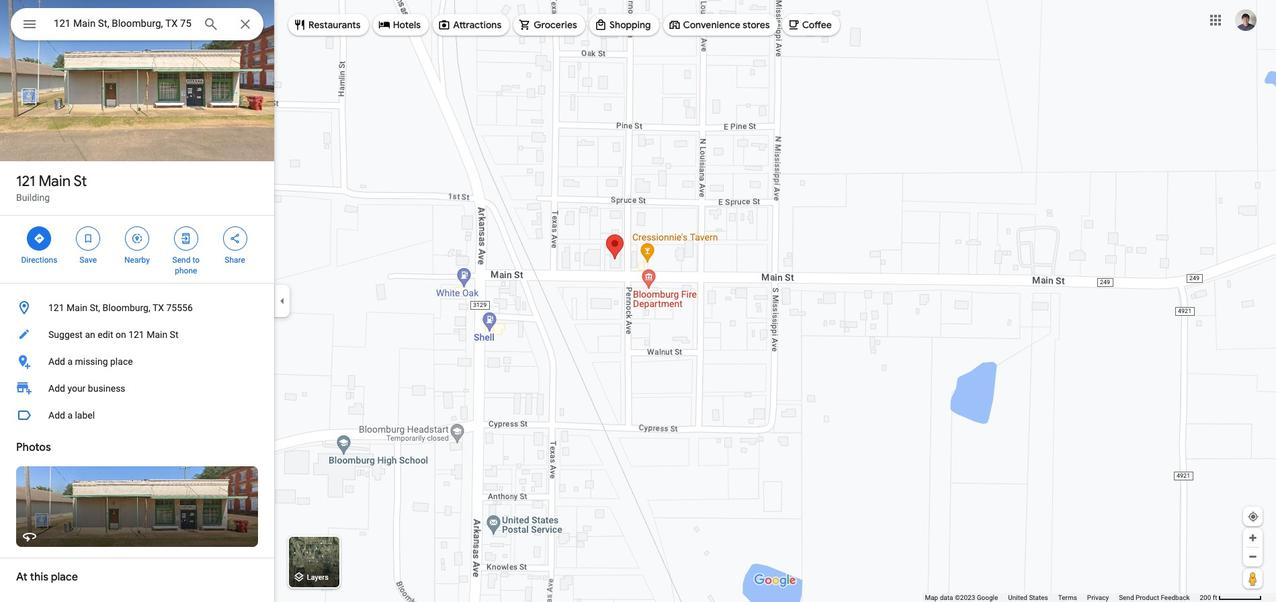 Task type: locate. For each thing, give the bounding box(es) containing it.
0 vertical spatial st
[[74, 172, 87, 191]]

add for add your business
[[48, 383, 65, 394]]

feedback
[[1161, 594, 1190, 602]]

main inside button
[[67, 302, 87, 313]]

ft
[[1213, 594, 1218, 602]]

add your business link
[[0, 375, 274, 402]]

send up phone
[[172, 255, 191, 265]]

1 vertical spatial 121
[[48, 302, 64, 313]]

main
[[39, 172, 71, 191], [67, 302, 87, 313], [147, 329, 167, 340]]

building
[[16, 192, 50, 203]]

restaurants
[[309, 19, 361, 31]]

send inside button
[[1119, 594, 1134, 602]]

a for label
[[67, 410, 73, 421]]


[[229, 231, 241, 246]]

121 inside '121 main st building'
[[16, 172, 35, 191]]

show your location image
[[1248, 511, 1260, 523]]

2 horizontal spatial 121
[[128, 329, 144, 340]]

0 vertical spatial 121
[[16, 172, 35, 191]]

1 vertical spatial send
[[1119, 594, 1134, 602]]

nearby
[[124, 255, 150, 265]]

2 add from the top
[[48, 383, 65, 394]]

map data ©2023 google
[[925, 594, 998, 602]]

1 horizontal spatial send
[[1119, 594, 1134, 602]]

1 horizontal spatial 121
[[48, 302, 64, 313]]


[[131, 231, 143, 246]]

send inside send to phone
[[172, 255, 191, 265]]

footer containing map data ©2023 google
[[925, 594, 1200, 602]]

None field
[[54, 15, 192, 32]]

at
[[16, 571, 27, 584]]

1 vertical spatial a
[[67, 410, 73, 421]]

121 up building
[[16, 172, 35, 191]]

add a missing place button
[[0, 348, 274, 375]]

main up building
[[39, 172, 71, 191]]

product
[[1136, 594, 1160, 602]]

121 inside button
[[48, 302, 64, 313]]

place down on
[[110, 356, 133, 367]]

2 a from the top
[[67, 410, 73, 421]]

a
[[67, 356, 73, 367], [67, 410, 73, 421]]

phone
[[175, 266, 197, 276]]

main inside '121 main st building'
[[39, 172, 71, 191]]

1 horizontal spatial place
[[110, 356, 133, 367]]

place
[[110, 356, 133, 367], [51, 571, 78, 584]]

privacy button
[[1088, 594, 1109, 602]]

convenience stores button
[[663, 9, 778, 41]]

a left label
[[67, 410, 73, 421]]

 search field
[[11, 8, 264, 43]]

main down tx
[[147, 329, 167, 340]]

add left your
[[48, 383, 65, 394]]

1 vertical spatial main
[[67, 302, 87, 313]]

a left missing on the bottom of the page
[[67, 356, 73, 367]]

1 add from the top
[[48, 356, 65, 367]]

121 main st main content
[[0, 0, 274, 602]]

tx
[[153, 302, 164, 313]]

1 a from the top
[[67, 356, 73, 367]]

add
[[48, 356, 65, 367], [48, 383, 65, 394], [48, 410, 65, 421]]

missing
[[75, 356, 108, 367]]

st inside button
[[170, 329, 178, 340]]

footer
[[925, 594, 1200, 602]]

edit
[[98, 329, 113, 340]]

send product feedback button
[[1119, 594, 1190, 602]]

send left product
[[1119, 594, 1134, 602]]

share
[[225, 255, 245, 265]]

121 main st building
[[16, 172, 87, 203]]

restaurants button
[[288, 9, 369, 41]]

place right this
[[51, 571, 78, 584]]

1 horizontal spatial st
[[170, 329, 178, 340]]

0 vertical spatial add
[[48, 356, 65, 367]]

main left the st,
[[67, 302, 87, 313]]

1 vertical spatial add
[[48, 383, 65, 394]]

groceries button
[[514, 9, 585, 41]]

200
[[1200, 594, 1212, 602]]

 button
[[11, 8, 48, 43]]

121
[[16, 172, 35, 191], [48, 302, 64, 313], [128, 329, 144, 340]]


[[180, 231, 192, 246]]

0 horizontal spatial 121
[[16, 172, 35, 191]]

0 vertical spatial send
[[172, 255, 191, 265]]

121 main st, bloomburg, tx 75556
[[48, 302, 193, 313]]

0 horizontal spatial send
[[172, 255, 191, 265]]

none field inside 121 main st, bloomburg, tx 75556 field
[[54, 15, 192, 32]]

st
[[74, 172, 87, 191], [170, 329, 178, 340]]

0 vertical spatial a
[[67, 356, 73, 367]]

121 right on
[[128, 329, 144, 340]]

convenience stores
[[683, 19, 770, 31]]

directions
[[21, 255, 57, 265]]

collapse side panel image
[[275, 294, 290, 309]]

terms
[[1059, 594, 1077, 602]]

business
[[88, 383, 125, 394]]

2 vertical spatial main
[[147, 329, 167, 340]]

3 add from the top
[[48, 410, 65, 421]]

stores
[[743, 19, 770, 31]]

1 vertical spatial st
[[170, 329, 178, 340]]

a for missing
[[67, 356, 73, 367]]

0 vertical spatial main
[[39, 172, 71, 191]]

st down 75556 at bottom
[[170, 329, 178, 340]]

add down suggest
[[48, 356, 65, 367]]

2 vertical spatial add
[[48, 410, 65, 421]]

0 horizontal spatial place
[[51, 571, 78, 584]]

200 ft button
[[1200, 594, 1262, 602]]

convenience
[[683, 19, 741, 31]]

add left label
[[48, 410, 65, 421]]

121 inside button
[[128, 329, 144, 340]]

photos
[[16, 441, 51, 454]]

2 vertical spatial 121
[[128, 329, 144, 340]]

121 up suggest
[[48, 302, 64, 313]]

0 horizontal spatial st
[[74, 172, 87, 191]]

st up 
[[74, 172, 87, 191]]

0 vertical spatial place
[[110, 356, 133, 367]]

send
[[172, 255, 191, 265], [1119, 594, 1134, 602]]



Task type: vqa. For each thing, say whether or not it's contained in the screenshot.
"Google Account: Nolan Park  
(nolan.park@adept.ai)" image
yes



Task type: describe. For each thing, give the bounding box(es) containing it.
your
[[67, 383, 86, 394]]

shopping button
[[589, 9, 659, 41]]

coffee button
[[782, 9, 840, 41]]

©2023
[[955, 594, 976, 602]]

show street view coverage image
[[1244, 569, 1263, 589]]

label
[[75, 410, 95, 421]]

states
[[1029, 594, 1048, 602]]

add for add a missing place
[[48, 356, 65, 367]]

this
[[30, 571, 48, 584]]

place inside button
[[110, 356, 133, 367]]


[[82, 231, 94, 246]]

on
[[116, 329, 126, 340]]

attractions
[[453, 19, 502, 31]]

75556
[[166, 302, 193, 313]]

zoom in image
[[1248, 533, 1258, 543]]

121 main st, bloomburg, tx 75556 button
[[0, 294, 274, 321]]

send for send product feedback
[[1119, 594, 1134, 602]]

121 for st,
[[48, 302, 64, 313]]

footer inside google maps element
[[925, 594, 1200, 602]]

layers
[[307, 574, 329, 582]]

united states button
[[1009, 594, 1048, 602]]

suggest an edit on 121 main st
[[48, 329, 178, 340]]

suggest an edit on 121 main st button
[[0, 321, 274, 348]]

1 vertical spatial place
[[51, 571, 78, 584]]

shopping
[[610, 19, 651, 31]]

bloomburg,
[[103, 302, 150, 313]]

save
[[80, 255, 97, 265]]


[[22, 15, 38, 34]]

add for add a label
[[48, 410, 65, 421]]

an
[[85, 329, 95, 340]]

main for st,
[[67, 302, 87, 313]]

main for st
[[39, 172, 71, 191]]

groceries
[[534, 19, 577, 31]]

map
[[925, 594, 939, 602]]

121 for st
[[16, 172, 35, 191]]

google account: nolan park  
(nolan.park@adept.ai) image
[[1236, 9, 1257, 31]]

privacy
[[1088, 594, 1109, 602]]

st,
[[90, 302, 100, 313]]

121 Main St, Bloomburg, TX 75556 field
[[11, 8, 264, 40]]

attractions button
[[433, 9, 510, 41]]

google
[[977, 594, 998, 602]]

add a label button
[[0, 402, 274, 429]]

google maps element
[[0, 0, 1277, 602]]


[[33, 231, 45, 246]]

coffee
[[802, 19, 832, 31]]

send to phone
[[172, 255, 200, 276]]

add your business
[[48, 383, 125, 394]]

suggest
[[48, 329, 83, 340]]

zoom out image
[[1248, 552, 1258, 562]]

main inside button
[[147, 329, 167, 340]]

terms button
[[1059, 594, 1077, 602]]

send product feedback
[[1119, 594, 1190, 602]]

at this place
[[16, 571, 78, 584]]

data
[[940, 594, 954, 602]]

united states
[[1009, 594, 1048, 602]]

hotels button
[[373, 9, 429, 41]]

st inside '121 main st building'
[[74, 172, 87, 191]]

add a label
[[48, 410, 95, 421]]

200 ft
[[1200, 594, 1218, 602]]

hotels
[[393, 19, 421, 31]]

to
[[193, 255, 200, 265]]

united
[[1009, 594, 1028, 602]]

add a missing place
[[48, 356, 133, 367]]

actions for 121 main st region
[[0, 216, 274, 283]]

send for send to phone
[[172, 255, 191, 265]]



